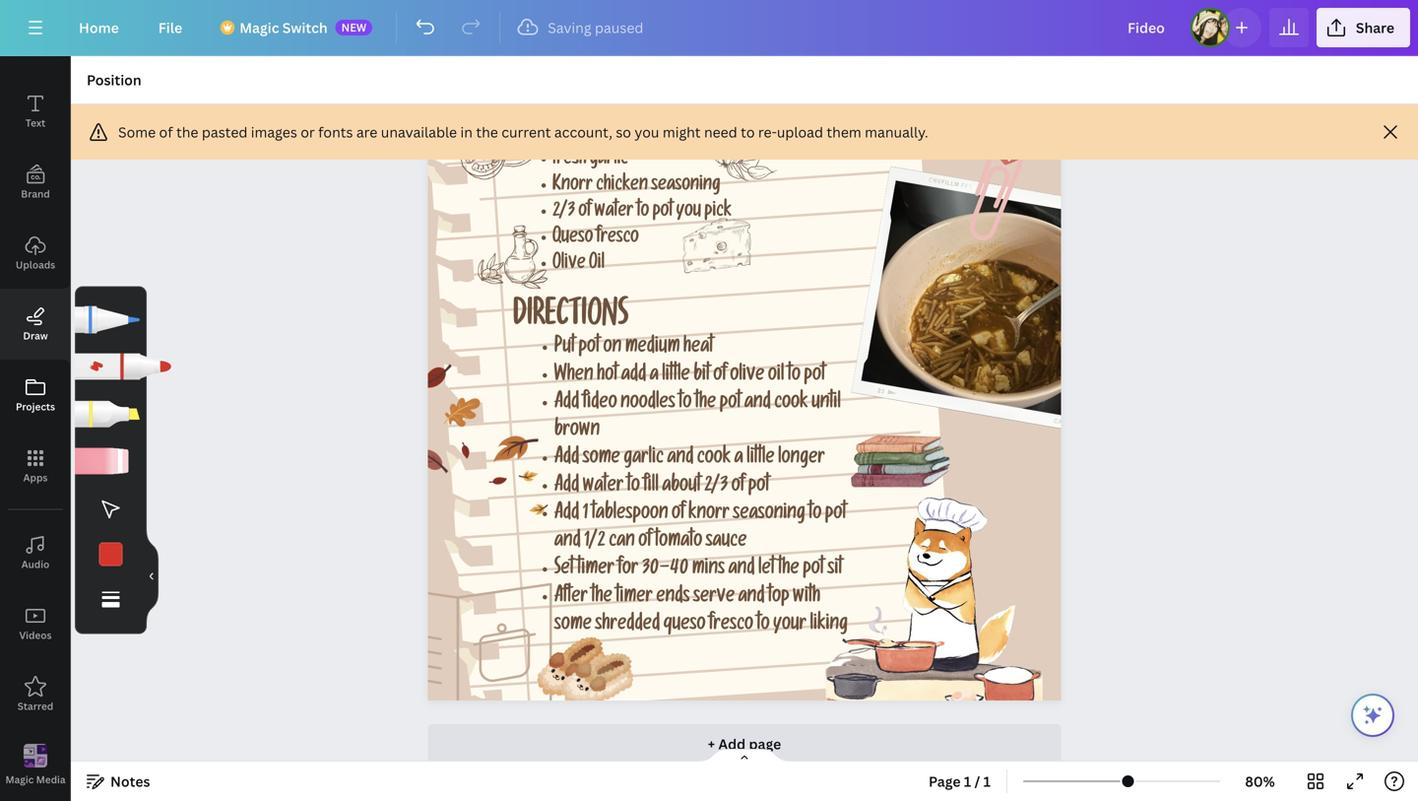 Task type: describe. For each thing, give the bounding box(es) containing it.
page
[[749, 735, 782, 753]]

switch
[[283, 18, 328, 37]]

audio button
[[0, 517, 71, 588]]

knorr
[[553, 177, 593, 197]]

0 vertical spatial little
[[662, 366, 690, 387]]

Design title text field
[[1112, 8, 1183, 47]]

2 horizontal spatial 1
[[984, 772, 991, 791]]

bit
[[694, 366, 710, 387]]

paused
[[595, 18, 644, 37]]

add inside button
[[719, 735, 746, 753]]

pot right about
[[748, 477, 770, 498]]

seasoning inside put pot on medium heat when hot add a little bit of olive oil to pot add fideo noodles to the pot and cook until brown add some garlic and cook a little longer add water to fill about 2/3 of pot add 1 tablespoon of knorr seasoning to pot and 1/2 can of tomato sauce set timer for 30-40 mins and let the pot sit after the timer ends serve and top with some shredded queso fresco to your liking
[[733, 505, 806, 525]]

magic for magic media
[[5, 773, 34, 786]]

notes
[[110, 772, 150, 791]]

upload
[[777, 123, 824, 141]]

to left re-
[[741, 123, 755, 141]]

might
[[663, 123, 701, 141]]

pot left "sit"
[[803, 560, 825, 581]]

saving
[[548, 18, 592, 37]]

page
[[929, 772, 961, 791]]

fresh
[[553, 151, 587, 171]]

+
[[708, 735, 715, 753]]

show pages image
[[698, 748, 792, 764]]

in
[[461, 123, 473, 141]]

oil
[[589, 255, 605, 275]]

projects
[[16, 400, 55, 413]]

mins
[[692, 560, 725, 581]]

images
[[251, 123, 297, 141]]

for
[[618, 560, 639, 581]]

apps button
[[0, 431, 71, 501]]

of right bit
[[714, 366, 727, 387]]

knorr
[[689, 505, 730, 525]]

olive
[[730, 366, 765, 387]]

seasoning inside knorr chicken seasoning 2/3 of water to pot you pick queso fresco olive oil
[[652, 177, 721, 197]]

pick
[[705, 203, 732, 223]]

40
[[670, 560, 689, 581]]

the down bit
[[695, 394, 717, 414]]

tomato
[[655, 532, 703, 553]]

uploads
[[16, 258, 55, 271]]

saving paused
[[548, 18, 644, 37]]

0 vertical spatial some
[[583, 449, 620, 470]]

pot up until
[[804, 366, 826, 387]]

draw button
[[0, 289, 71, 360]]

medium
[[625, 338, 680, 359]]

magic switch
[[240, 18, 328, 37]]

file
[[158, 18, 182, 37]]

some
[[118, 123, 156, 141]]

unavailable
[[381, 123, 457, 141]]

hot
[[597, 366, 618, 387]]

to inside knorr chicken seasoning 2/3 of water to pot you pick queso fresco olive oil
[[637, 203, 650, 223]]

your
[[773, 616, 807, 636]]

magic media
[[5, 773, 66, 786]]

projects button
[[0, 360, 71, 431]]

liking
[[810, 616, 848, 636]]

longer
[[778, 449, 825, 470]]

1 vertical spatial a
[[735, 449, 744, 470]]

directions
[[513, 303, 629, 336]]

position
[[87, 70, 142, 89]]

fonts
[[318, 123, 353, 141]]

sit
[[828, 560, 843, 581]]

0 horizontal spatial a
[[650, 366, 659, 387]]

account,
[[555, 123, 613, 141]]

serve
[[694, 588, 735, 608]]

of right can
[[639, 532, 652, 553]]

page 1 / 1
[[929, 772, 991, 791]]

magic for magic switch
[[240, 18, 279, 37]]

notes button
[[79, 766, 158, 797]]

fresco inside put pot on medium heat when hot add a little bit of olive oil to pot add fideo noodles to the pot and cook until brown add some garlic and cook a little longer add water to fill about 2/3 of pot add 1 tablespoon of knorr seasoning to pot and 1/2 can of tomato sauce set timer for 30-40 mins and let the pot sit after the timer ends serve and top with some shredded queso fresco to your liking
[[709, 616, 754, 636]]

pot inside knorr chicken seasoning 2/3 of water to pot you pick queso fresco olive oil
[[653, 203, 673, 223]]

1 vertical spatial some
[[555, 616, 592, 636]]

and down olive
[[745, 394, 771, 414]]

top
[[769, 588, 790, 608]]

30-
[[642, 560, 670, 581]]

to left your
[[757, 616, 770, 636]]

the right in
[[476, 123, 498, 141]]

shredded
[[595, 616, 660, 636]]

put
[[555, 338, 575, 359]]

with
[[793, 588, 821, 608]]

can
[[609, 532, 635, 553]]

+ add page button
[[428, 724, 1062, 764]]

the right after
[[592, 588, 613, 608]]

noodles
[[621, 394, 676, 414]]

let
[[759, 560, 775, 581]]

share button
[[1317, 8, 1411, 47]]

and up about
[[667, 449, 694, 470]]

media
[[36, 773, 66, 786]]

tablespoon
[[592, 505, 669, 525]]

pot up "sit"
[[825, 505, 847, 525]]

are
[[357, 123, 378, 141]]



Task type: locate. For each thing, give the bounding box(es) containing it.
magic left switch
[[240, 18, 279, 37]]

1 vertical spatial timer
[[616, 588, 653, 608]]

you left "pick"
[[676, 203, 701, 223]]

little left longer
[[747, 449, 775, 470]]

of up tomato
[[672, 505, 685, 525]]

pot left "pick"
[[653, 203, 673, 223]]

until
[[812, 394, 841, 414]]

garlic up fill
[[624, 449, 664, 470]]

0 horizontal spatial seasoning
[[652, 177, 721, 197]]

and left 1/2
[[555, 532, 581, 553]]

1 vertical spatial water
[[583, 477, 624, 498]]

canva assistant image
[[1362, 703, 1385, 727]]

olive
[[553, 255, 586, 275]]

and
[[745, 394, 771, 414], [667, 449, 694, 470], [555, 532, 581, 553], [729, 560, 755, 581], [739, 588, 765, 608]]

sauce
[[706, 532, 747, 553]]

1 vertical spatial 2/3
[[705, 477, 728, 498]]

and left let
[[729, 560, 755, 581]]

0 vertical spatial magic
[[240, 18, 279, 37]]

80%
[[1246, 772, 1276, 791]]

magic inside button
[[5, 773, 34, 786]]

water inside put pot on medium heat when hot add a little bit of olive oil to pot add fideo noodles to the pot and cook until brown add some garlic and cook a little longer add water to fill about 2/3 of pot add 1 tablespoon of knorr seasoning to pot and 1/2 can of tomato sauce set timer for 30-40 mins and let the pot sit after the timer ends serve and top with some shredded queso fresco to your liking
[[583, 477, 624, 498]]

1 horizontal spatial a
[[735, 449, 744, 470]]

magic left media
[[5, 773, 34, 786]]

of right about
[[732, 477, 745, 498]]

chicken
[[596, 177, 648, 197]]

0 horizontal spatial magic
[[5, 773, 34, 786]]

brown
[[555, 422, 600, 442]]

/
[[975, 772, 981, 791]]

garlic up chicken
[[590, 151, 629, 171]]

1 horizontal spatial magic
[[240, 18, 279, 37]]

audio
[[21, 558, 50, 571]]

cook
[[775, 394, 809, 414], [697, 449, 731, 470]]

0 vertical spatial garlic
[[590, 151, 629, 171]]

2/3 inside knorr chicken seasoning 2/3 of water to pot you pick queso fresco olive oil
[[553, 203, 575, 223]]

saving paused status
[[509, 16, 654, 39]]

elements button
[[0, 5, 71, 76]]

1 horizontal spatial timer
[[616, 588, 653, 608]]

fresco
[[597, 229, 639, 249], [709, 616, 754, 636]]

brand
[[21, 187, 50, 200]]

fill
[[644, 477, 659, 498]]

0 vertical spatial 2/3
[[553, 203, 575, 223]]

water down chicken
[[595, 203, 634, 223]]

1 vertical spatial you
[[676, 203, 701, 223]]

the left pasted
[[176, 123, 198, 141]]

pot left "on"
[[579, 338, 600, 359]]

heat
[[684, 338, 714, 359]]

hide image
[[146, 529, 159, 624]]

videos button
[[0, 588, 71, 659]]

new
[[342, 20, 367, 34]]

magic media button
[[0, 730, 71, 801]]

timer down for
[[616, 588, 653, 608]]

set
[[555, 560, 574, 581]]

1 vertical spatial little
[[747, 449, 775, 470]]

share
[[1357, 18, 1395, 37]]

0 horizontal spatial 2/3
[[553, 203, 575, 223]]

brand button
[[0, 147, 71, 218]]

home link
[[63, 8, 135, 47]]

0 vertical spatial seasoning
[[652, 177, 721, 197]]

put pot on medium heat when hot add a little bit of olive oil to pot add fideo noodles to the pot and cook until brown add some garlic and cook a little longer add water to fill about 2/3 of pot add 1 tablespoon of knorr seasoning to pot and 1/2 can of tomato sauce set timer for 30-40 mins and let the pot sit after the timer ends serve and top with some shredded queso fresco to your liking
[[555, 338, 848, 636]]

1 horizontal spatial 1
[[964, 772, 972, 791]]

pot down olive
[[720, 394, 741, 414]]

you inside knorr chicken seasoning 2/3 of water to pot you pick queso fresco olive oil
[[676, 203, 701, 223]]

1 horizontal spatial you
[[676, 203, 701, 223]]

80% button
[[1229, 766, 1293, 797]]

water
[[595, 203, 634, 223], [583, 477, 624, 498]]

about
[[662, 477, 701, 498]]

of
[[159, 123, 173, 141], [579, 203, 591, 223], [714, 366, 727, 387], [732, 477, 745, 498], [672, 505, 685, 525], [639, 532, 652, 553]]

1 up 1/2
[[583, 505, 589, 525]]

2/3
[[553, 203, 575, 223], [705, 477, 728, 498]]

1 horizontal spatial cook
[[775, 394, 809, 414]]

after
[[555, 588, 588, 608]]

current
[[502, 123, 551, 141]]

apps
[[23, 471, 48, 484]]

to left fill
[[627, 477, 640, 498]]

or
[[301, 123, 315, 141]]

1 vertical spatial cook
[[697, 449, 731, 470]]

them
[[827, 123, 862, 141]]

fresco down serve
[[709, 616, 754, 636]]

fresh garlic
[[553, 151, 629, 171]]

the right let
[[779, 560, 800, 581]]

a right add on the top left
[[650, 366, 659, 387]]

seasoning
[[652, 177, 721, 197], [733, 505, 806, 525]]

little left bit
[[662, 366, 690, 387]]

videos
[[19, 629, 52, 642]]

of inside knorr chicken seasoning 2/3 of water to pot you pick queso fresco olive oil
[[579, 203, 591, 223]]

1 right "/"
[[984, 772, 991, 791]]

1 vertical spatial fresco
[[709, 616, 754, 636]]

grey line cookbook icon isolated on white background. cooking book icon. recipe book. fork and knife icons. cutlery symbol.  vector illustration image
[[364, 582, 552, 725]]

home
[[79, 18, 119, 37]]

pasted
[[202, 123, 248, 141]]

some down brown
[[583, 449, 620, 470]]

garlic inside put pot on medium heat when hot add a little bit of olive oil to pot add fideo noodles to the pot and cook until brown add some garlic and cook a little longer add water to fill about 2/3 of pot add 1 tablespoon of knorr seasoning to pot and 1/2 can of tomato sauce set timer for 30-40 mins and let the pot sit after the timer ends serve and top with some shredded queso fresco to your liking
[[624, 449, 664, 470]]

timer down 1/2
[[578, 560, 615, 581]]

of right some
[[159, 123, 173, 141]]

seasoning up "pick"
[[652, 177, 721, 197]]

1 vertical spatial magic
[[5, 773, 34, 786]]

some down after
[[555, 616, 592, 636]]

some of the pasted images or fonts are unavailable in the current account, so you might need to re-upload them manually.
[[118, 123, 929, 141]]

fresco up oil
[[597, 229, 639, 249]]

to right oil
[[788, 366, 801, 387]]

starred button
[[0, 659, 71, 730]]

#e7191f image
[[99, 542, 123, 566], [99, 542, 123, 566]]

2/3 up knorr
[[705, 477, 728, 498]]

water inside knorr chicken seasoning 2/3 of water to pot you pick queso fresco olive oil
[[595, 203, 634, 223]]

0 vertical spatial timer
[[578, 560, 615, 581]]

seasoning up sauce
[[733, 505, 806, 525]]

0 vertical spatial fresco
[[597, 229, 639, 249]]

garlic
[[590, 151, 629, 171], [624, 449, 664, 470]]

text
[[26, 116, 45, 130]]

1 horizontal spatial seasoning
[[733, 505, 806, 525]]

0 vertical spatial a
[[650, 366, 659, 387]]

text button
[[0, 76, 71, 147]]

1 horizontal spatial little
[[747, 449, 775, 470]]

2/3 down knorr
[[553, 203, 575, 223]]

so
[[616, 123, 632, 141]]

1 inside put pot on medium heat when hot add a little bit of olive oil to pot add fideo noodles to the pot and cook until brown add some garlic and cook a little longer add water to fill about 2/3 of pot add 1 tablespoon of knorr seasoning to pot and 1/2 can of tomato sauce set timer for 30-40 mins and let the pot sit after the timer ends serve and top with some shredded queso fresco to your liking
[[583, 505, 589, 525]]

re-
[[759, 123, 777, 141]]

of up queso
[[579, 203, 591, 223]]

cook down oil
[[775, 394, 809, 414]]

oil
[[768, 366, 785, 387]]

pot
[[653, 203, 673, 223], [579, 338, 600, 359], [804, 366, 826, 387], [720, 394, 741, 414], [748, 477, 770, 498], [825, 505, 847, 525], [803, 560, 825, 581]]

magic inside main menu bar
[[240, 18, 279, 37]]

and left top
[[739, 588, 765, 608]]

1 horizontal spatial fresco
[[709, 616, 754, 636]]

ends
[[657, 588, 690, 608]]

add
[[555, 394, 580, 414], [555, 449, 580, 470], [555, 477, 580, 498], [555, 505, 580, 525], [719, 735, 746, 753]]

1 left "/"
[[964, 772, 972, 791]]

knorr chicken seasoning 2/3 of water to pot you pick queso fresco olive oil
[[553, 177, 732, 275]]

0 horizontal spatial fresco
[[597, 229, 639, 249]]

position button
[[79, 64, 149, 96]]

to down longer
[[809, 505, 822, 525]]

+ add page
[[708, 735, 782, 753]]

fresco inside knorr chicken seasoning 2/3 of water to pot you pick queso fresco olive oil
[[597, 229, 639, 249]]

queso
[[664, 616, 706, 636]]

0 vertical spatial you
[[635, 123, 660, 141]]

elements
[[13, 45, 58, 59]]

water up tablespoon at the left bottom of the page
[[583, 477, 624, 498]]

manually.
[[865, 123, 929, 141]]

a
[[650, 366, 659, 387], [735, 449, 744, 470]]

0 vertical spatial water
[[595, 203, 634, 223]]

0 horizontal spatial you
[[635, 123, 660, 141]]

0 horizontal spatial cook
[[697, 449, 731, 470]]

1 horizontal spatial 2/3
[[705, 477, 728, 498]]

you right "so"
[[635, 123, 660, 141]]

main menu bar
[[0, 0, 1419, 56]]

cook up about
[[697, 449, 731, 470]]

0 horizontal spatial 1
[[583, 505, 589, 525]]

on
[[604, 338, 622, 359]]

1/2
[[584, 532, 606, 553]]

a left longer
[[735, 449, 744, 470]]

to right the noodles
[[679, 394, 692, 414]]

2/3 inside put pot on medium heat when hot add a little bit of olive oil to pot add fideo noodles to the pot and cook until brown add some garlic and cook a little longer add water to fill about 2/3 of pot add 1 tablespoon of knorr seasoning to pot and 1/2 can of tomato sauce set timer for 30-40 mins and let the pot sit after the timer ends serve and top with some shredded queso fresco to your liking
[[705, 477, 728, 498]]

when
[[555, 366, 594, 387]]

draw
[[23, 329, 48, 342]]

0 horizontal spatial little
[[662, 366, 690, 387]]

starred
[[17, 700, 53, 713]]

the
[[176, 123, 198, 141], [476, 123, 498, 141], [695, 394, 717, 414], [779, 560, 800, 581], [592, 588, 613, 608]]

0 vertical spatial cook
[[775, 394, 809, 414]]

to down chicken
[[637, 203, 650, 223]]

0 horizontal spatial timer
[[578, 560, 615, 581]]

need
[[704, 123, 738, 141]]

olive oil hand drawn image
[[478, 225, 548, 289]]

1 vertical spatial garlic
[[624, 449, 664, 470]]

1 vertical spatial seasoning
[[733, 505, 806, 525]]



Task type: vqa. For each thing, say whether or not it's contained in the screenshot.
Ends
yes



